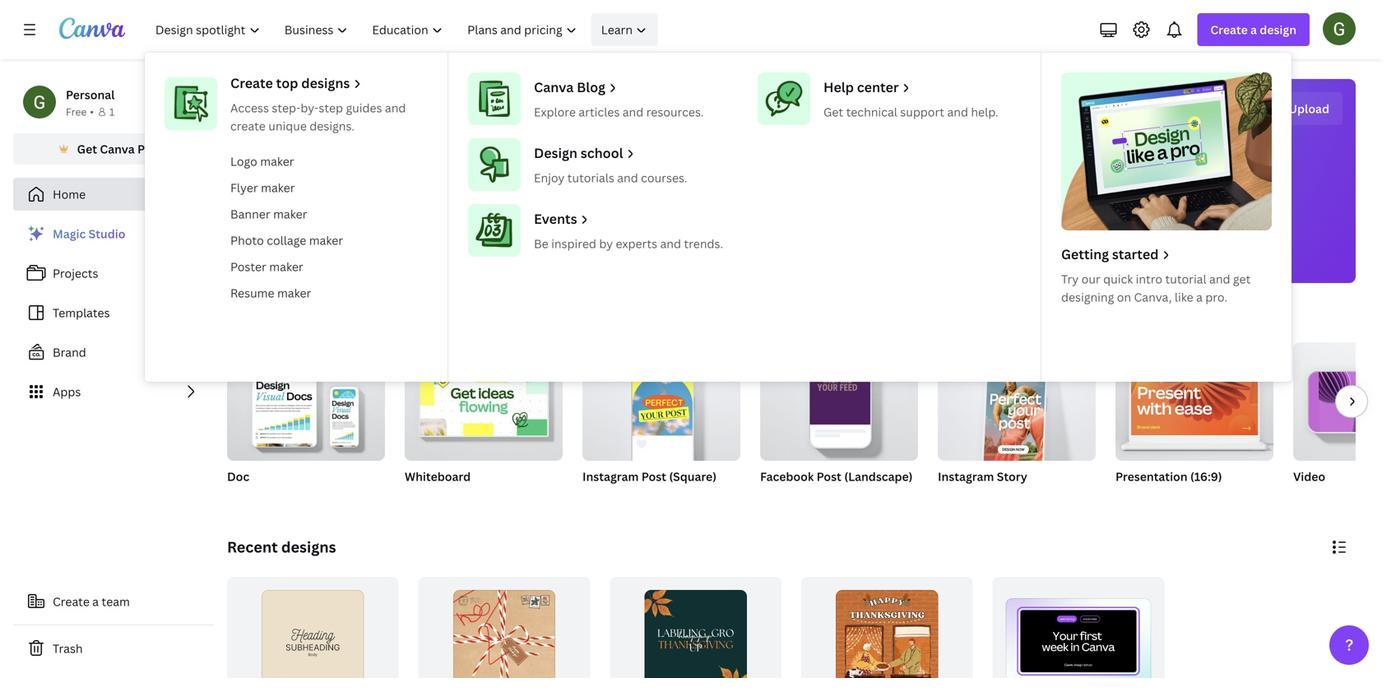 Task type: locate. For each thing, give the bounding box(es) containing it.
by
[[599, 236, 613, 251]]

create a design
[[1211, 22, 1297, 37]]

0 vertical spatial get
[[824, 104, 844, 120]]

post right facebook
[[817, 469, 842, 484]]

try our quick intro tutorial and get designing on canva, like a pro.
[[1062, 271, 1251, 305]]

1 vertical spatial canva
[[100, 141, 135, 157]]

resources.
[[647, 104, 704, 120]]

2 vertical spatial create
[[53, 594, 90, 609]]

design down "help"
[[789, 98, 873, 134]]

flyer maker link
[[224, 174, 435, 201]]

create top designs
[[230, 74, 350, 92]]

doc group
[[227, 342, 385, 505]]

create inside dropdown button
[[1211, 22, 1248, 37]]

story
[[997, 469, 1028, 484]]

group for whiteboard
[[405, 342, 563, 461]]

gary orlando image
[[1323, 12, 1356, 45]]

list
[[13, 217, 214, 408]]

maker for poster maker
[[269, 259, 303, 274]]

instagram inside group
[[938, 469, 994, 484]]

0 vertical spatial create
[[1211, 22, 1248, 37]]

and
[[385, 100, 406, 116], [623, 104, 644, 120], [948, 104, 969, 120], [617, 170, 638, 186], [660, 236, 681, 251], [1210, 271, 1231, 287]]

facebook post (landscape) group
[[760, 342, 918, 505]]

maker inside "link"
[[273, 206, 307, 222]]

1 horizontal spatial create
[[230, 74, 273, 92]]

2 vertical spatial a
[[92, 594, 99, 609]]

free •
[[66, 105, 94, 119]]

4 group from the left
[[760, 342, 918, 461]]

post left (square)
[[642, 469, 667, 484]]

canva left pro
[[100, 141, 135, 157]]

a inside dropdown button
[[1251, 22, 1257, 37]]

design inside dropdown button
[[1260, 22, 1297, 37]]

design
[[1260, 22, 1297, 37], [789, 98, 873, 134]]

be inspired by experts and trends.
[[534, 236, 723, 251]]

designs right recent
[[281, 537, 336, 557]]

0 horizontal spatial post
[[642, 469, 667, 484]]

get
[[824, 104, 844, 120], [77, 141, 97, 157]]

get
[[1234, 271, 1251, 287]]

2 post from the left
[[817, 469, 842, 484]]

designs up step
[[301, 74, 350, 92]]

0 horizontal spatial instagram
[[583, 469, 639, 484]]

maker up 'photo collage maker'
[[273, 206, 307, 222]]

2 horizontal spatial create
[[1211, 22, 1248, 37]]

1 horizontal spatial instagram
[[938, 469, 994, 484]]

0 vertical spatial a
[[1251, 22, 1257, 37]]

banner maker
[[230, 206, 307, 222]]

create inside button
[[53, 594, 90, 609]]

create for create a team
[[53, 594, 90, 609]]

design left gary orlando image
[[1260, 22, 1297, 37]]

canva up explore
[[534, 78, 574, 96]]

instagram left (square)
[[583, 469, 639, 484]]

instagram for instagram story
[[938, 469, 994, 484]]

1 group from the left
[[227, 342, 385, 461]]

experts
[[616, 236, 658, 251]]

1 horizontal spatial post
[[817, 469, 842, 484]]

step-
[[272, 100, 301, 116]]

group for doc
[[227, 342, 385, 461]]

•
[[90, 105, 94, 119]]

designs
[[301, 74, 350, 92], [281, 537, 336, 557]]

and right guides on the left top of the page
[[385, 100, 406, 116]]

maker down poster maker
[[277, 285, 311, 301]]

get down "help"
[[824, 104, 844, 120]]

and down school
[[617, 170, 638, 186]]

get for get canva pro
[[77, 141, 97, 157]]

5 group from the left
[[938, 342, 1096, 470]]

doc
[[227, 469, 250, 484]]

top
[[276, 74, 298, 92]]

3 group from the left
[[583, 342, 741, 461]]

0 vertical spatial designs
[[301, 74, 350, 92]]

create a design button
[[1198, 13, 1310, 46]]

websites
[[1046, 256, 1090, 270]]

0 horizontal spatial get
[[77, 141, 97, 157]]

school
[[581, 144, 623, 162]]

1 vertical spatial a
[[1197, 289, 1203, 305]]

1 vertical spatial design
[[789, 98, 873, 134]]

group for instagram story
[[938, 342, 1096, 470]]

trash
[[53, 641, 83, 656]]

and up pro.
[[1210, 271, 1231, 287]]

1 horizontal spatial get
[[824, 104, 844, 120]]

recent designs
[[227, 537, 336, 557]]

0 horizontal spatial design
[[789, 98, 873, 134]]

maker for resume maker
[[277, 285, 311, 301]]

by-
[[301, 100, 319, 116]]

top level navigation element
[[145, 13, 1292, 382]]

a for design
[[1251, 22, 1257, 37]]

a inside button
[[92, 594, 99, 609]]

1 post from the left
[[642, 469, 667, 484]]

0 vertical spatial canva
[[534, 78, 574, 96]]

instagram for instagram post (square)
[[583, 469, 639, 484]]

6 group from the left
[[1116, 342, 1274, 461]]

design school
[[534, 144, 623, 162]]

resume maker link
[[224, 280, 435, 306]]

maker down banner maker "link"
[[309, 232, 343, 248]]

0 vertical spatial design
[[1260, 22, 1297, 37]]

upload button
[[1276, 92, 1343, 125]]

0 horizontal spatial create
[[53, 594, 90, 609]]

support
[[901, 104, 945, 120]]

get inside button
[[77, 141, 97, 157]]

canva inside learn menu
[[534, 78, 574, 96]]

help.
[[971, 104, 999, 120]]

post
[[642, 469, 667, 484], [817, 469, 842, 484]]

1 instagram from the left
[[583, 469, 639, 484]]

2 horizontal spatial a
[[1251, 22, 1257, 37]]

1 vertical spatial create
[[230, 74, 273, 92]]

logo maker
[[230, 153, 294, 169]]

1 horizontal spatial canva
[[534, 78, 574, 96]]

a
[[1251, 22, 1257, 37], [1197, 289, 1203, 305], [92, 594, 99, 609]]

templates
[[53, 305, 110, 321]]

help center
[[824, 78, 899, 96]]

create
[[230, 118, 266, 134]]

instagram left the story
[[938, 469, 994, 484]]

2 group from the left
[[405, 342, 563, 461]]

projects link
[[13, 257, 214, 290]]

2 instagram from the left
[[938, 469, 994, 484]]

7 group from the left
[[1294, 342, 1383, 461]]

maker up banner maker
[[261, 180, 295, 195]]

0 horizontal spatial a
[[92, 594, 99, 609]]

1 vertical spatial get
[[77, 141, 97, 157]]

post inside facebook post (landscape) group
[[817, 469, 842, 484]]

try
[[1062, 271, 1079, 287]]

1 horizontal spatial design
[[1260, 22, 1297, 37]]

designs inside learn menu
[[301, 74, 350, 92]]

presentation (16:9) group
[[1116, 342, 1274, 505]]

group for video
[[1294, 342, 1383, 461]]

get technical support and help.
[[824, 104, 999, 120]]

templates link
[[13, 296, 214, 329]]

get down •
[[77, 141, 97, 157]]

instagram inside group
[[583, 469, 639, 484]]

maker for flyer maker
[[261, 180, 295, 195]]

logo maker link
[[224, 148, 435, 174]]

None search field
[[545, 153, 1039, 186]]

learn
[[601, 22, 633, 37]]

post for instagram
[[642, 469, 667, 484]]

get inside learn menu
[[824, 104, 844, 120]]

and left help.
[[948, 104, 969, 120]]

our
[[1082, 271, 1101, 287]]

create a team
[[53, 594, 130, 609]]

1 horizontal spatial a
[[1197, 289, 1203, 305]]

canva inside button
[[100, 141, 135, 157]]

post inside instagram post (square) group
[[642, 469, 667, 484]]

maker
[[260, 153, 294, 169], [261, 180, 295, 195], [273, 206, 307, 222], [309, 232, 343, 248], [269, 259, 303, 274], [277, 285, 311, 301]]

group
[[227, 342, 385, 461], [405, 342, 563, 461], [583, 342, 741, 461], [760, 342, 918, 461], [938, 342, 1096, 470], [1116, 342, 1274, 461], [1294, 342, 1383, 461]]

0 horizontal spatial canva
[[100, 141, 135, 157]]

post for facebook
[[817, 469, 842, 484]]

maker down the collage
[[269, 259, 303, 274]]

create inside learn menu
[[230, 74, 273, 92]]

maker up the flyer maker
[[260, 153, 294, 169]]

facebook
[[760, 469, 814, 484]]

and inside try our quick intro tutorial and get designing on canva, like a pro.
[[1210, 271, 1231, 287]]

(landscape)
[[845, 469, 913, 484]]

instagram story group
[[938, 342, 1096, 505]]

whiteboard group
[[405, 342, 563, 505]]

instagram
[[583, 469, 639, 484], [938, 469, 994, 484]]



Task type: describe. For each thing, give the bounding box(es) containing it.
explore
[[534, 104, 576, 120]]

what will you design today?
[[612, 98, 971, 134]]

guides
[[346, 100, 382, 116]]

design
[[534, 144, 578, 162]]

whiteboard
[[405, 469, 471, 484]]

be
[[534, 236, 549, 251]]

personal
[[66, 87, 115, 102]]

access step-by-step guides and create unique designs.
[[230, 100, 406, 134]]

brand
[[53, 344, 86, 360]]

unique
[[269, 118, 307, 134]]

getting started
[[1062, 245, 1159, 263]]

studio
[[89, 226, 125, 242]]

create for create top designs
[[230, 74, 273, 92]]

will
[[687, 98, 729, 134]]

inspired
[[551, 236, 597, 251]]

get for get technical support and help.
[[824, 104, 844, 120]]

presentation
[[1116, 469, 1188, 484]]

access
[[230, 100, 269, 116]]

maker for logo maker
[[260, 153, 294, 169]]

video
[[1294, 469, 1326, 484]]

projects
[[53, 265, 98, 281]]

articles
[[579, 104, 620, 120]]

today?
[[879, 98, 971, 134]]

more button
[[1141, 198, 1180, 283]]

designing
[[1062, 289, 1115, 305]]

blog
[[577, 78, 606, 96]]

resume
[[230, 285, 274, 301]]

video group
[[1294, 342, 1383, 505]]

home
[[53, 186, 86, 202]]

apps link
[[13, 375, 214, 408]]

flyer maker
[[230, 180, 295, 195]]

intro
[[1136, 271, 1163, 287]]

(square)
[[669, 469, 717, 484]]

like
[[1175, 289, 1194, 305]]

apps
[[53, 384, 81, 400]]

canva,
[[1134, 289, 1172, 305]]

you
[[735, 98, 784, 134]]

resume maker
[[230, 285, 311, 301]]

instagram post (square)
[[583, 469, 717, 484]]

enjoy
[[534, 170, 565, 186]]

help
[[824, 78, 854, 96]]

trends.
[[684, 236, 723, 251]]

recent
[[227, 537, 278, 557]]

a inside try our quick intro tutorial and get designing on canva, like a pro.
[[1197, 289, 1203, 305]]

list containing magic studio
[[13, 217, 214, 408]]

magic studio link
[[13, 217, 214, 250]]

presentation (16:9)
[[1116, 469, 1223, 484]]

and left the trends.
[[660, 236, 681, 251]]

websites button
[[1046, 198, 1090, 283]]

pro
[[137, 141, 157, 157]]

create a team button
[[13, 585, 214, 618]]

quick
[[1104, 271, 1133, 287]]

team
[[102, 594, 130, 609]]

and inside the access step-by-step guides and create unique designs.
[[385, 100, 406, 116]]

create for create a design
[[1211, 22, 1248, 37]]

what
[[612, 98, 682, 134]]

group for instagram post (square)
[[583, 342, 741, 461]]

learn button
[[591, 13, 658, 46]]

docs
[[503, 256, 527, 270]]

a for team
[[92, 594, 99, 609]]

(16:9)
[[1191, 469, 1223, 484]]

poster
[[230, 259, 267, 274]]

free
[[66, 105, 87, 119]]

get canva pro
[[77, 141, 157, 157]]

collage
[[267, 232, 306, 248]]

upload
[[1289, 101, 1330, 116]]

started
[[1113, 245, 1159, 263]]

events
[[534, 210, 577, 228]]

canva blog
[[534, 78, 606, 96]]

getting
[[1062, 245, 1109, 263]]

brand link
[[13, 336, 214, 369]]

poster maker link
[[224, 253, 435, 280]]

instagram post (square) group
[[583, 342, 741, 505]]

tutorials
[[568, 170, 615, 186]]

learn menu
[[145, 53, 1292, 382]]

technical
[[847, 104, 898, 120]]

maker for banner maker
[[273, 206, 307, 222]]

instagram story
[[938, 469, 1028, 484]]

banner maker link
[[224, 201, 435, 227]]

logo
[[230, 153, 257, 169]]

pro.
[[1206, 289, 1228, 305]]

center
[[857, 78, 899, 96]]

1 vertical spatial designs
[[281, 537, 336, 557]]

home link
[[13, 178, 214, 211]]

more
[[1148, 256, 1173, 270]]

banner
[[230, 206, 270, 222]]

and right articles
[[623, 104, 644, 120]]

photo
[[230, 232, 264, 248]]

flyer
[[230, 180, 258, 195]]

group for presentation (16:9)
[[1116, 342, 1274, 461]]



Task type: vqa. For each thing, say whether or not it's contained in the screenshot.
SEE ALL
no



